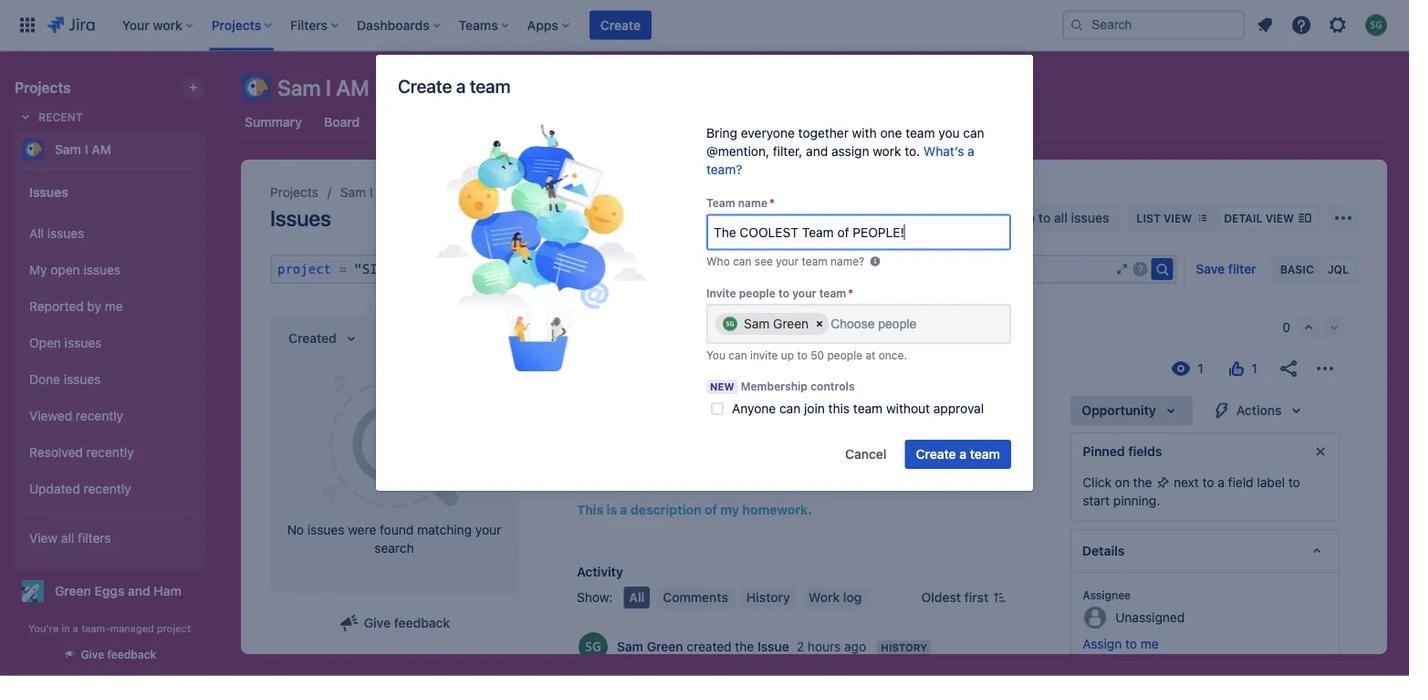 Task type: locate. For each thing, give the bounding box(es) containing it.
0 vertical spatial list
[[382, 115, 404, 130]]

your for to
[[793, 287, 817, 299]]

your right the see on the right
[[776, 255, 799, 268]]

all inside all button
[[629, 590, 645, 605]]

0 horizontal spatial feedback
[[107, 649, 156, 661]]

people left at
[[828, 349, 863, 362]]

issues up the viewed recently
[[64, 372, 101, 387]]

sam i am link right projects link
[[340, 182, 396, 204]]

issues for all issues
[[47, 226, 84, 241]]

1 vertical spatial *
[[848, 287, 854, 299]]

sam i am right projects link
[[340, 185, 396, 200]]

50
[[811, 349, 825, 362]]

all up the my
[[29, 226, 44, 241]]

1 horizontal spatial feedback
[[394, 616, 450, 631]]

1 horizontal spatial green
[[773, 316, 809, 331]]

feedback down 'search'
[[394, 616, 450, 631]]

1 vertical spatial create
[[398, 75, 452, 96]]

me for assign to me
[[1141, 637, 1159, 652]]

export
[[884, 210, 924, 226]]

0 vertical spatial give feedback
[[364, 616, 450, 631]]

and inside bring everyone together with one team you can @mention, filter, and assign work to.
[[806, 144, 828, 159]]

project
[[157, 623, 191, 635]]

all inside all issues link
[[29, 226, 44, 241]]

ago
[[845, 640, 867, 655]]

join
[[804, 401, 825, 416]]

view up search icon
[[1164, 212, 1193, 225]]

1 vertical spatial me
[[1141, 637, 1159, 652]]

2 horizontal spatial create
[[916, 447, 957, 462]]

team inside new membership controls anyone can join this team without approval
[[854, 401, 883, 416]]

updated
[[29, 482, 80, 497]]

1 horizontal spatial me
[[1141, 637, 1159, 652]]

ham
[[154, 584, 182, 599]]

0 vertical spatial feedback
[[394, 616, 450, 631]]

resolved
[[29, 445, 83, 460]]

2 horizontal spatial am
[[376, 185, 396, 200]]

menu bar
[[620, 587, 871, 609]]

export issues button
[[873, 204, 1000, 233]]

1 vertical spatial feedback
[[107, 649, 156, 661]]

1 horizontal spatial create
[[601, 17, 641, 32]]

detail view
[[1225, 212, 1295, 225]]

projects up collapse recent projects icon
[[15, 79, 71, 96]]

sam i am up board at the top left of page
[[278, 75, 369, 100]]

to down who can see your team name?
[[779, 287, 790, 299]]

save
[[1196, 262, 1225, 277]]

list for list view
[[1137, 212, 1161, 225]]

can
[[964, 126, 985, 141], [733, 255, 752, 268], [729, 349, 747, 362], [780, 401, 801, 416]]

1 vertical spatial sam i am link
[[340, 182, 396, 204]]

of
[[705, 503, 718, 518]]

2 vertical spatial am
[[376, 185, 396, 200]]

2 horizontal spatial i
[[370, 185, 373, 200]]

and inside the green eggs and ham link
[[128, 584, 150, 599]]

go
[[1019, 210, 1036, 226]]

work log button
[[803, 587, 868, 609]]

list for list
[[382, 115, 404, 130]]

i right projects link
[[370, 185, 373, 200]]

sam i am
[[278, 75, 369, 100], [55, 142, 111, 157], [340, 185, 396, 200]]

you're
[[28, 623, 59, 635]]

issues for no issues were found matching your search
[[308, 523, 345, 538]]

1 horizontal spatial am
[[336, 75, 369, 100]]

viewed recently
[[29, 409, 123, 424]]

the
[[1134, 475, 1153, 490], [735, 640, 754, 655]]

issues up @mention,
[[694, 114, 732, 129]]

list right board at the top left of page
[[382, 115, 404, 130]]

i up board at the top left of page
[[326, 75, 331, 100]]

@mention,
[[707, 144, 770, 159]]

up
[[781, 349, 794, 362]]

* right name
[[770, 197, 775, 210]]

give feedback for the leftmost give feedback button
[[81, 649, 156, 661]]

tab list
[[230, 106, 1399, 139]]

0 horizontal spatial history
[[747, 590, 791, 605]]

issues down reported by me
[[65, 336, 102, 351]]

2 vertical spatial your
[[475, 523, 502, 538]]

0 vertical spatial issues
[[694, 114, 732, 129]]

summary link
[[241, 106, 306, 139]]

0 vertical spatial projects
[[15, 79, 71, 96]]

give feedback
[[364, 616, 450, 631], [81, 649, 156, 661]]

and left ham
[[128, 584, 150, 599]]

0 vertical spatial the
[[1134, 475, 1153, 490]]

1 vertical spatial people
[[828, 349, 863, 362]]

1 vertical spatial recently
[[86, 445, 134, 460]]

am up all issues link
[[92, 142, 111, 157]]

1 vertical spatial list
[[1137, 212, 1161, 225]]

and down together
[[806, 144, 828, 159]]

team
[[470, 75, 511, 96], [906, 126, 935, 141], [802, 255, 828, 268], [820, 287, 847, 299], [854, 401, 883, 416], [970, 447, 1001, 462]]

give down 'search'
[[364, 616, 391, 631]]

0 vertical spatial recently
[[76, 409, 123, 424]]

homework.
[[743, 503, 813, 518]]

this
[[829, 401, 850, 416]]

issues inside no issues were found matching your search
[[308, 523, 345, 538]]

to right next
[[1203, 475, 1215, 490]]

green eggs and ham link
[[15, 573, 197, 610]]

sam down recent
[[55, 142, 81, 157]]

create a team element
[[414, 124, 669, 376]]

can left join at right bottom
[[780, 401, 801, 416]]

give feedback button down 'search'
[[328, 609, 461, 638]]

save filter button
[[1185, 255, 1268, 284]]

1 vertical spatial the
[[735, 640, 754, 655]]

1 horizontal spatial history
[[881, 642, 928, 654]]

no
[[287, 523, 304, 538]]

recently down viewed recently link on the bottom left of the page
[[86, 445, 134, 460]]

to inside button
[[1126, 637, 1138, 652]]

can right you at the right
[[964, 126, 985, 141]]

comments
[[663, 590, 729, 605]]

sam i am down recent
[[55, 142, 111, 157]]

0 vertical spatial and
[[806, 144, 828, 159]]

create a team inside button
[[916, 447, 1001, 462]]

2 view from the left
[[1266, 212, 1295, 225]]

to right label on the right bottom
[[1289, 475, 1301, 490]]

can right you
[[729, 349, 747, 362]]

primary element
[[11, 0, 1063, 51]]

1 vertical spatial all
[[629, 590, 645, 605]]

issues up open
[[47, 226, 84, 241]]

this is a description of my homework.
[[577, 503, 813, 518]]

history button
[[741, 587, 796, 609]]

reported
[[29, 299, 84, 314]]

0 horizontal spatial give
[[81, 649, 104, 661]]

reports link
[[750, 106, 805, 139]]

1 horizontal spatial give
[[364, 616, 391, 631]]

0 horizontal spatial green
[[55, 584, 91, 599]]

issues inside done issues link
[[64, 372, 101, 387]]

invite people to your team *
[[707, 287, 854, 299]]

0 vertical spatial your
[[776, 255, 799, 268]]

1 vertical spatial projects
[[270, 185, 318, 200]]

0 vertical spatial history
[[747, 590, 791, 605]]

recently down 'resolved recently' link
[[84, 482, 131, 497]]

1 vertical spatial sam i am
[[55, 142, 111, 157]]

list inside "tab list"
[[382, 115, 404, 130]]

0 vertical spatial sam i am link
[[15, 131, 197, 168]]

fields
[[1129, 444, 1163, 459]]

invite
[[707, 287, 736, 299]]

0 horizontal spatial view
[[1164, 212, 1193, 225]]

invite
[[751, 349, 778, 362]]

1 horizontal spatial create a team
[[916, 447, 1001, 462]]

team right this
[[854, 401, 883, 416]]

team up the to.
[[906, 126, 935, 141]]

1 vertical spatial give feedback button
[[52, 640, 167, 670]]

one
[[881, 126, 902, 141]]

give feedback down 'search'
[[364, 616, 450, 631]]

viewed recently link
[[22, 398, 197, 435]]

0 horizontal spatial i
[[85, 142, 88, 157]]

work
[[809, 590, 840, 605]]

1 vertical spatial all
[[61, 531, 74, 546]]

1 vertical spatial i
[[85, 142, 88, 157]]

all
[[1054, 210, 1068, 226], [61, 531, 74, 546]]

1 view from the left
[[1164, 212, 1193, 225]]

1 horizontal spatial and
[[806, 144, 828, 159]]

0 horizontal spatial issues
[[29, 184, 68, 199]]

0 horizontal spatial all
[[29, 226, 44, 241]]

sam i am link down recent
[[15, 131, 197, 168]]

1 vertical spatial give feedback
[[81, 649, 156, 661]]

0 vertical spatial all
[[1054, 210, 1068, 226]]

issues inside all issues link
[[47, 226, 84, 241]]

list up syntax help icon
[[1137, 212, 1161, 225]]

1 horizontal spatial give feedback button
[[328, 609, 461, 638]]

projects down summary link at the top of page
[[270, 185, 318, 200]]

1 horizontal spatial give feedback
[[364, 616, 450, 631]]

feedback down managed
[[107, 649, 156, 661]]

0 horizontal spatial me
[[105, 299, 123, 314]]

1 horizontal spatial *
[[848, 287, 854, 299]]

a inside what's a team?
[[968, 144, 975, 159]]

* down name?
[[848, 287, 854, 299]]

your for see
[[776, 255, 799, 268]]

issues up all issues at the top of the page
[[29, 184, 68, 199]]

all right go
[[1054, 210, 1068, 226]]

this
[[577, 503, 604, 518]]

0 horizontal spatial sam i am link
[[15, 131, 197, 168]]

open
[[51, 263, 80, 278]]

give feedback for topmost give feedback button
[[364, 616, 450, 631]]

were
[[348, 523, 376, 538]]

0 horizontal spatial give feedback button
[[52, 640, 167, 670]]

2 vertical spatial i
[[370, 185, 373, 200]]

a inside next to a field label to start pinning.
[[1218, 475, 1225, 490]]

newest first image
[[993, 591, 1007, 605]]

my open issues link
[[22, 252, 197, 289]]

a inside button
[[960, 447, 967, 462]]

2 vertical spatial create
[[916, 447, 957, 462]]

homework
[[638, 393, 739, 418]]

2 group from the top
[[22, 210, 197, 513]]

0 horizontal spatial list
[[382, 115, 404, 130]]

1 vertical spatial create a team
[[916, 447, 1001, 462]]

history inside button
[[747, 590, 791, 605]]

to right go
[[1039, 210, 1051, 226]]

people down the see on the right
[[739, 287, 776, 299]]

your up clear image
[[793, 287, 817, 299]]

create a team image
[[433, 124, 650, 372]]

1 vertical spatial give
[[81, 649, 104, 661]]

1 horizontal spatial view
[[1266, 212, 1295, 225]]

1 vertical spatial am
[[92, 142, 111, 157]]

history right 'ago'
[[881, 642, 928, 654]]

open
[[29, 336, 61, 351]]

i up all issues link
[[85, 142, 88, 157]]

green left clear image
[[773, 316, 809, 331]]

start
[[1083, 493, 1110, 509]]

team down approval at the right bottom of page
[[970, 447, 1001, 462]]

team up the timeline
[[470, 75, 511, 96]]

and
[[806, 144, 828, 159], [128, 584, 150, 599]]

assign to me button
[[1083, 635, 1321, 654]]

me right by
[[105, 299, 123, 314]]

issues right go
[[1071, 210, 1110, 226]]

what's a team? link
[[707, 144, 975, 177]]

Choose people text field
[[831, 317, 921, 332]]

0 vertical spatial create
[[601, 17, 641, 32]]

all right show:
[[629, 590, 645, 605]]

give down team-
[[81, 649, 104, 661]]

with
[[852, 126, 877, 141]]

open export issues dropdown image
[[978, 207, 1000, 229]]

0 horizontal spatial *
[[770, 197, 775, 210]]

history up 'issue' on the right bottom
[[747, 590, 791, 605]]

0 horizontal spatial all
[[61, 531, 74, 546]]

view right detail
[[1266, 212, 1295, 225]]

issues down projects link
[[270, 205, 331, 231]]

1 horizontal spatial i
[[326, 75, 331, 100]]

am down list link
[[376, 185, 396, 200]]

cancel button
[[835, 440, 898, 469]]

1 horizontal spatial all
[[629, 590, 645, 605]]

my
[[721, 503, 740, 518]]

1 horizontal spatial list
[[1137, 212, 1161, 225]]

2
[[797, 640, 804, 655]]

sam
[[278, 75, 321, 100], [55, 142, 81, 157], [340, 185, 366, 200], [744, 316, 770, 331]]

2 vertical spatial issues
[[270, 205, 331, 231]]

resolved recently
[[29, 445, 134, 460]]

jira image
[[47, 14, 95, 36], [47, 14, 95, 36]]

eggs
[[95, 584, 125, 599]]

issues right no
[[308, 523, 345, 538]]

create a team
[[398, 75, 511, 96], [916, 447, 1001, 462]]

issues inside go to all issues link
[[1071, 210, 1110, 226]]

create a team down approval at the right bottom of page
[[916, 447, 1001, 462]]

issues
[[927, 210, 966, 226], [1071, 210, 1110, 226], [47, 226, 84, 241], [84, 263, 121, 278], [65, 336, 102, 351], [64, 372, 101, 387], [308, 523, 345, 538]]

all button
[[624, 587, 650, 609]]

0 vertical spatial all
[[29, 226, 44, 241]]

issues right export
[[927, 210, 966, 226]]

your right "matching"
[[475, 523, 502, 538]]

me down unassigned
[[1141, 637, 1159, 652]]

0 vertical spatial i
[[326, 75, 331, 100]]

can inside new membership controls anyone can join this team without approval
[[780, 401, 801, 416]]

the left 'issue' on the right bottom
[[735, 640, 754, 655]]

updated recently link
[[22, 471, 197, 508]]

recently down done issues link
[[76, 409, 123, 424]]

me inside button
[[1141, 637, 1159, 652]]

viewed
[[29, 409, 72, 424]]

green left eggs
[[55, 584, 91, 599]]

timeline
[[502, 115, 553, 130]]

anyone
[[732, 401, 776, 416]]

0 horizontal spatial and
[[128, 584, 150, 599]]

0 horizontal spatial create
[[398, 75, 452, 96]]

issues inside 'export issues' button
[[927, 210, 966, 226]]

people
[[739, 287, 776, 299], [828, 349, 863, 362]]

projects
[[15, 79, 71, 96], [270, 185, 318, 200]]

give feedback button
[[328, 609, 461, 638], [52, 640, 167, 670]]

recently for resolved recently
[[86, 445, 134, 460]]

the up 'pinning.'
[[1134, 475, 1153, 490]]

0 vertical spatial me
[[105, 299, 123, 314]]

give
[[364, 616, 391, 631], [81, 649, 104, 661]]

label
[[1258, 475, 1286, 490]]

issues right open
[[84, 263, 121, 278]]

0
[[1283, 320, 1291, 335]]

give feedback button down you're in a team-managed project
[[52, 640, 167, 670]]

list
[[382, 115, 404, 130], [1137, 212, 1161, 225]]

oldest first
[[922, 590, 989, 605]]

1 horizontal spatial issues
[[270, 205, 331, 231]]

group
[[22, 168, 197, 568], [22, 210, 197, 513]]

1 group from the top
[[22, 168, 197, 568]]

0 vertical spatial create a team
[[398, 75, 511, 96]]

details element
[[1071, 530, 1340, 573]]

issues inside open issues link
[[65, 336, 102, 351]]

0 vertical spatial give
[[364, 616, 391, 631]]

recently for updated recently
[[84, 482, 131, 497]]

1 vertical spatial and
[[128, 584, 150, 599]]

2 vertical spatial recently
[[84, 482, 131, 497]]

give feedback down you're in a team-managed project
[[81, 649, 156, 661]]

2 vertical spatial sam i am
[[340, 185, 396, 200]]

1 vertical spatial history
[[881, 642, 928, 654]]

1 horizontal spatial sam i am link
[[340, 182, 396, 204]]

create a team up list link
[[398, 75, 511, 96]]

you can invite up to 50 people       at once.
[[707, 349, 908, 362]]

0 horizontal spatial give feedback
[[81, 649, 156, 661]]

to right "assign"
[[1126, 637, 1138, 652]]

am up board at the top left of page
[[336, 75, 369, 100]]

0 vertical spatial people
[[739, 287, 776, 299]]

view all filters
[[29, 531, 111, 546]]

first
[[965, 590, 989, 605]]

all right view
[[61, 531, 74, 546]]

sam right sam green icon
[[744, 316, 770, 331]]

my open issues
[[29, 263, 121, 278]]



Task type: vqa. For each thing, say whether or not it's contained in the screenshot.
This is a filter description text box
no



Task type: describe. For each thing, give the bounding box(es) containing it.
new
[[710, 381, 735, 393]]

click
[[1083, 475, 1112, 490]]

0 vertical spatial am
[[336, 75, 369, 100]]

reported by me
[[29, 299, 123, 314]]

0 vertical spatial green
[[773, 316, 809, 331]]

menu bar containing all
[[620, 587, 871, 609]]

sam right projects link
[[340, 185, 366, 200]]

team up clear image
[[820, 287, 847, 299]]

create a team button
[[905, 440, 1012, 469]]

oldest
[[922, 590, 961, 605]]

you
[[707, 349, 726, 362]]

me for reported by me
[[105, 299, 123, 314]]

board link
[[320, 106, 364, 139]]

create inside primary element
[[601, 17, 641, 32]]

log
[[844, 590, 862, 605]]

go to all issues
[[1019, 210, 1110, 226]]

controls
[[811, 380, 855, 393]]

search image
[[1070, 18, 1085, 32]]

save filter
[[1196, 262, 1257, 277]]

what's
[[924, 144, 965, 159]]

all inside group
[[61, 531, 74, 546]]

detail
[[1225, 212, 1263, 225]]

hours
[[808, 640, 841, 655]]

done
[[29, 372, 60, 387]]

issues for done issues
[[64, 372, 101, 387]]

approval
[[934, 401, 984, 416]]

give for the leftmost give feedback button
[[81, 649, 104, 661]]

pinned fields
[[1083, 444, 1163, 459]]

to.
[[905, 144, 920, 159]]

created
[[687, 640, 732, 655]]

clear image
[[813, 317, 827, 331]]

tab list containing issues
[[230, 106, 1399, 139]]

no issues were found matching your search
[[287, 523, 502, 556]]

jql
[[1328, 263, 1349, 276]]

basic
[[1281, 263, 1314, 276]]

give for topmost give feedback button
[[364, 616, 391, 631]]

create button
[[590, 10, 652, 40]]

all for all
[[629, 590, 645, 605]]

activity
[[577, 565, 623, 580]]

issues for open issues
[[65, 336, 102, 351]]

filters
[[78, 531, 111, 546]]

Search field
[[1063, 10, 1245, 40]]

comments button
[[658, 587, 734, 609]]

you
[[939, 126, 960, 141]]

create banner
[[0, 0, 1410, 51]]

view for detail view
[[1266, 212, 1295, 225]]

assignee
[[1083, 589, 1131, 602]]

sam up the summary
[[278, 75, 321, 100]]

can left the see on the right
[[733, 255, 752, 268]]

your team name is visible to anyone in your organisation. it may be visible on work shared outside your organisation. image
[[868, 254, 883, 269]]

e.g. HR Team, Redesign Project, Team Mango field
[[709, 216, 1010, 249]]

new membership controls anyone can join this team without approval
[[710, 380, 984, 416]]

team left name?
[[802, 255, 828, 268]]

go to all issues link
[[1008, 204, 1121, 233]]

assign
[[832, 144, 870, 159]]

to right up
[[797, 349, 808, 362]]

team inside create a team button
[[970, 447, 1001, 462]]

cancel
[[846, 447, 887, 462]]

collapse recent projects image
[[15, 106, 37, 128]]

0 vertical spatial *
[[770, 197, 775, 210]]

list view
[[1137, 212, 1193, 225]]

summary
[[245, 115, 302, 130]]

next
[[1174, 475, 1200, 490]]

issues inside my open issues link
[[84, 263, 121, 278]]

all for all issues
[[29, 226, 44, 241]]

who
[[707, 255, 730, 268]]

0 vertical spatial sam i am
[[278, 75, 369, 100]]

team?
[[707, 162, 743, 177]]

hide message image
[[1310, 441, 1332, 463]]

settings
[[976, 115, 1025, 130]]

found
[[380, 523, 414, 538]]

name
[[738, 197, 768, 210]]

is
[[607, 503, 617, 518]]

everyone
[[741, 126, 795, 141]]

search
[[375, 541, 414, 556]]

0 horizontal spatial people
[[739, 287, 776, 299]]

you're in a team-managed project
[[28, 623, 191, 635]]

view for list view
[[1164, 212, 1193, 225]]

click on the
[[1083, 475, 1156, 490]]

work log
[[809, 590, 862, 605]]

timeline link
[[498, 106, 557, 139]]

team
[[707, 197, 736, 210]]

1 vertical spatial issues
[[29, 184, 68, 199]]

0 vertical spatial give feedback button
[[328, 609, 461, 638]]

1 vertical spatial green
[[55, 584, 91, 599]]

0 horizontal spatial am
[[92, 142, 111, 157]]

assign
[[1083, 637, 1122, 652]]

issues for export issues
[[927, 210, 966, 226]]

finish
[[577, 393, 633, 418]]

description
[[631, 503, 702, 518]]

0 horizontal spatial create a team
[[398, 75, 511, 96]]

sam green image
[[723, 317, 738, 331]]

issue
[[758, 640, 790, 655]]

your inside no issues were found matching your search
[[475, 523, 502, 538]]

on
[[1115, 475, 1130, 490]]

together
[[799, 126, 849, 141]]

group containing issues
[[22, 168, 197, 568]]

search image
[[1152, 258, 1174, 280]]

reports
[[754, 115, 801, 130]]

projects link
[[270, 182, 318, 204]]

bring
[[707, 126, 738, 141]]

who can see your team name?
[[707, 255, 865, 268]]

team name *
[[707, 197, 775, 210]]

open issues
[[29, 336, 102, 351]]

0 horizontal spatial the
[[735, 640, 754, 655]]

syntax help image
[[1133, 262, 1148, 277]]

1 horizontal spatial all
[[1054, 210, 1068, 226]]

1 horizontal spatial the
[[1134, 475, 1153, 490]]

1 horizontal spatial people
[[828, 349, 863, 362]]

reported by me link
[[22, 289, 197, 325]]

group containing all issues
[[22, 210, 197, 513]]

in
[[62, 623, 70, 635]]

board
[[324, 115, 360, 130]]

export issues
[[884, 210, 966, 226]]

matching
[[417, 523, 472, 538]]

can inside bring everyone together with one team you can @mention, filter, and assign work to.
[[964, 126, 985, 141]]

see
[[755, 255, 773, 268]]

recent
[[38, 110, 83, 123]]

team inside bring everyone together with one team you can @mention, filter, and assign work to.
[[906, 126, 935, 141]]

0 horizontal spatial projects
[[15, 79, 71, 96]]

view
[[29, 531, 58, 546]]

pinning.
[[1114, 493, 1161, 509]]

unassigned
[[1116, 610, 1185, 625]]

updated recently
[[29, 482, 131, 497]]

by
[[87, 299, 101, 314]]

oldest first button
[[911, 587, 1018, 609]]

issues inside "tab list"
[[694, 114, 732, 129]]

recently for viewed recently
[[76, 409, 123, 424]]

resolved recently link
[[22, 435, 197, 471]]

what's a team?
[[707, 144, 975, 177]]

next to a field label to start pinning.
[[1083, 475, 1301, 509]]

without
[[886, 401, 930, 416]]

all issues link
[[22, 215, 197, 252]]



